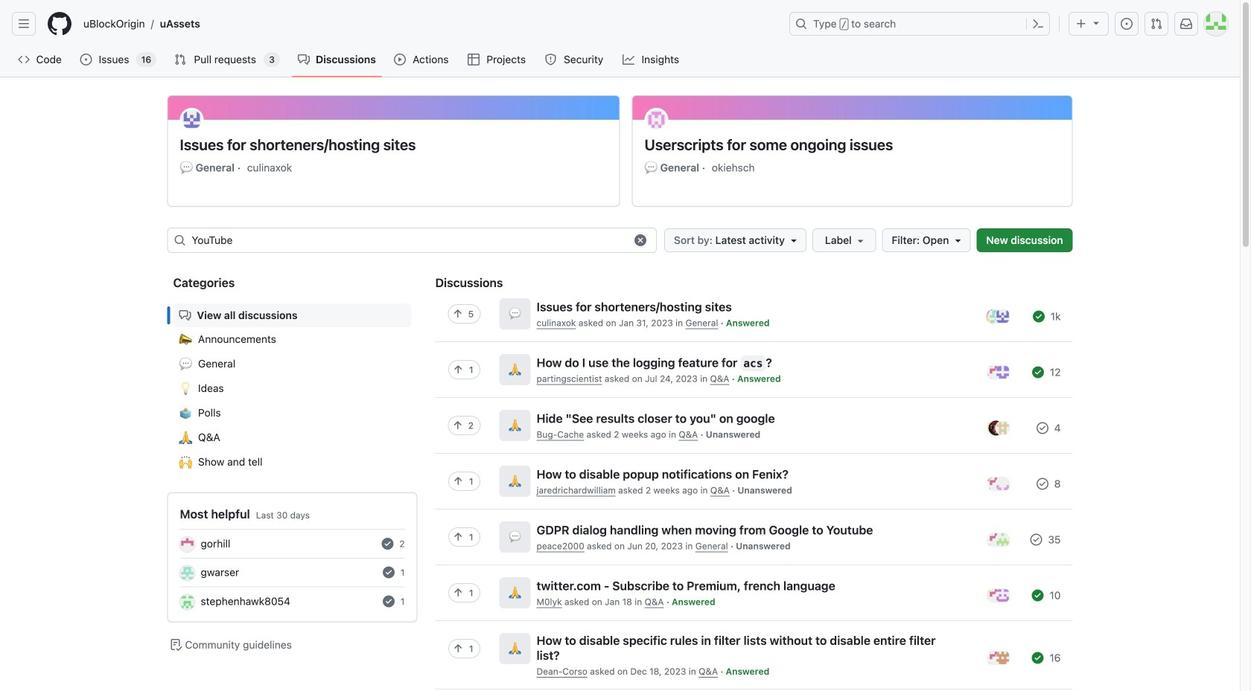 Task type: describe. For each thing, give the bounding box(es) containing it.
graph image
[[623, 54, 634, 66]]

@gorhill image for the @partingscientist icon
[[989, 365, 1004, 380]]

code image
[[18, 54, 30, 66]]

1 triangle down image from the left
[[788, 235, 800, 247]]

@gorhill image for @m0lyk image
[[989, 589, 1004, 604]]

plus image
[[1075, 18, 1087, 30]]

search image
[[174, 235, 186, 247]]

arrow up image for @gorhill image associated with @jaredrichardwilliam icon
[[452, 476, 464, 488]]

@peace2000 image
[[995, 533, 1010, 548]]

comment discussion image
[[298, 54, 310, 66]]

@gorhill image for @jaredrichardwilliam icon
[[989, 477, 1004, 492]]

@partingscientist image
[[995, 365, 1010, 380]]

4 comments: bug-cache, 08:56pm on march 08 image
[[1037, 423, 1049, 434]]

notifications image
[[1180, 18, 1192, 30]]

@dean corso image
[[995, 651, 1010, 666]]

@stephenhawk8054 image
[[180, 595, 195, 610]]

10 comments: m0lyk, 04:55am on january 18 image
[[1032, 590, 1044, 602]]

Search all discussions text field
[[192, 229, 625, 252]]

2 triangle down image from the left
[[952, 235, 964, 247]]

arrow up image for @gorhill image for the @partingscientist icon
[[452, 364, 464, 376]]

12 comments: partingscientist, 05:36am on july 24, 2023 image
[[1032, 367, 1044, 379]]

triangle down image
[[1090, 17, 1102, 29]]

arrow up image for @gwarser image
[[452, 308, 464, 320]]

table image
[[468, 54, 480, 66]]

x circle fill image
[[635, 235, 646, 247]]

35 comments: peace2000, 12:49pm on june 20, 2023 image
[[1030, 534, 1042, 546]]

1 vertical spatial git pull request image
[[174, 54, 186, 66]]

checklist image
[[170, 640, 182, 652]]

check circle fill image for @gorhill icon above @gwarser icon
[[382, 538, 393, 550]]

command palette image
[[1032, 18, 1044, 30]]

arrow up image for @gorhill icon for @peace2000 icon
[[452, 532, 464, 544]]

issue opened image for bottommost git pull request icon
[[80, 54, 92, 66]]



Task type: locate. For each thing, give the bounding box(es) containing it.
@3xploiton3 image
[[989, 421, 1004, 436]]

issue opened image
[[1121, 18, 1133, 30], [80, 54, 92, 66]]

@gorhill image
[[989, 533, 1004, 548], [180, 538, 195, 552], [989, 651, 1004, 666]]

3 arrow up image from the top
[[452, 476, 464, 488]]

0 vertical spatial issue opened image
[[1121, 18, 1133, 30]]

shield image
[[545, 54, 557, 66]]

git pull request image up culinaxok "image"
[[174, 54, 186, 66]]

list
[[77, 12, 781, 36], [167, 95, 1073, 230], [435, 286, 1073, 692], [167, 298, 417, 481]]

1 horizontal spatial git pull request image
[[1151, 18, 1163, 30]]

git pull request image left notifications image
[[1151, 18, 1163, 30]]

@gwarser image
[[180, 567, 195, 581]]

@gorhill image left 10 comments: m0lyk, 04:55am on january 18 icon
[[989, 589, 1004, 604]]

arrow up image for @gorhill icon related to the @dean corso image at the bottom of the page
[[452, 643, 464, 655]]

0 vertical spatial @gorhill image
[[989, 365, 1004, 380]]

0 horizontal spatial git pull request image
[[174, 54, 186, 66]]

0 horizontal spatial triangle down image
[[788, 235, 800, 247]]

0 vertical spatial arrow up image
[[452, 364, 464, 376]]

triangle down image
[[788, 235, 800, 247], [952, 235, 964, 247]]

2 @gorhill image from the top
[[989, 477, 1004, 492]]

arrow up image
[[452, 308, 464, 320], [452, 420, 464, 432], [452, 476, 464, 488], [452, 532, 464, 544], [452, 588, 464, 600]]

4 arrow up image from the top
[[452, 532, 464, 544]]

5 arrow up image from the top
[[452, 588, 464, 600]]

2 arrow up image from the top
[[452, 420, 464, 432]]

@gorhill image left 8 comments: jaredrichardwilliam, 10:56am on march 06 image
[[989, 477, 1004, 492]]

@m0lyk image
[[995, 589, 1010, 604]]

2 vertical spatial @gorhill image
[[989, 589, 1004, 604]]

1 vertical spatial issue opened image
[[80, 54, 92, 66]]

@gorhill image for @peace2000 icon
[[989, 533, 1004, 548]]

issue opened image for git pull request icon to the right
[[1121, 18, 1133, 30]]

arrow up image for @3xploiton3 image
[[452, 420, 464, 432]]

@gorhill image up @gwarser icon
[[180, 538, 195, 552]]

8 comments: jaredrichardwilliam, 10:56am on march 06 image
[[1037, 478, 1049, 490]]

@gwarser image
[[989, 309, 1004, 324]]

1 @gorhill image from the top
[[989, 365, 1004, 380]]

@gorhill image left 35 comments: peace2000, 12:49pm on june 20, 2023 icon
[[989, 533, 1004, 548]]

1 arrow up image from the top
[[452, 308, 464, 320]]

1 vertical spatial arrow up image
[[452, 643, 464, 655]]

homepage image
[[48, 12, 71, 36]]

0 vertical spatial git pull request image
[[1151, 18, 1163, 30]]

1021 comments: culinaxok, 07:59am on january 31, 2023 image
[[1033, 311, 1045, 323]]

check circle fill image
[[382, 538, 393, 550], [383, 567, 395, 579]]

@gorhill image left 12 comments: partingscientist, 05:36am on july 24, 2023 image
[[989, 365, 1004, 380]]

okiehsch image
[[645, 108, 668, 132]]

@bug cache image
[[995, 421, 1010, 436]]

check circle fill image
[[383, 596, 395, 608]]

@gorhill image left the 16 comments: dean-corso, 02:08pm on december 18, 2023 icon
[[989, 651, 1004, 666]]

0 horizontal spatial issue opened image
[[80, 54, 92, 66]]

1 vertical spatial check circle fill image
[[383, 567, 395, 579]]

arrow up image
[[452, 364, 464, 376], [452, 643, 464, 655]]

1 vertical spatial @gorhill image
[[989, 477, 1004, 492]]

issue opened image right code icon
[[80, 54, 92, 66]]

@culinaxok image
[[995, 309, 1010, 324]]

1 horizontal spatial issue opened image
[[1121, 18, 1133, 30]]

@gorhill image
[[989, 365, 1004, 380], [989, 477, 1004, 492], [989, 589, 1004, 604]]

git pull request image
[[1151, 18, 1163, 30], [174, 54, 186, 66]]

16 comments: dean-corso, 02:08pm on december 18, 2023 image
[[1032, 653, 1044, 665]]

issue opened image right triangle down icon
[[1121, 18, 1133, 30]]

1 arrow up image from the top
[[452, 364, 464, 376]]

play image
[[394, 54, 406, 66]]

@jaredrichardwilliam image
[[995, 477, 1010, 492]]

3 @gorhill image from the top
[[989, 589, 1004, 604]]

@gorhill image for the @dean corso image at the bottom of the page
[[989, 651, 1004, 666]]

1 horizontal spatial triangle down image
[[952, 235, 964, 247]]

2 arrow up image from the top
[[452, 643, 464, 655]]

culinaxok image
[[180, 108, 204, 132]]

0 vertical spatial check circle fill image
[[382, 538, 393, 550]]

check circle fill image for @gwarser icon
[[383, 567, 395, 579]]

comment discussion image
[[179, 310, 191, 322]]

arrow up image for @gorhill image corresponding to @m0lyk image
[[452, 588, 464, 600]]



Task type: vqa. For each thing, say whether or not it's contained in the screenshot.
possession
no



